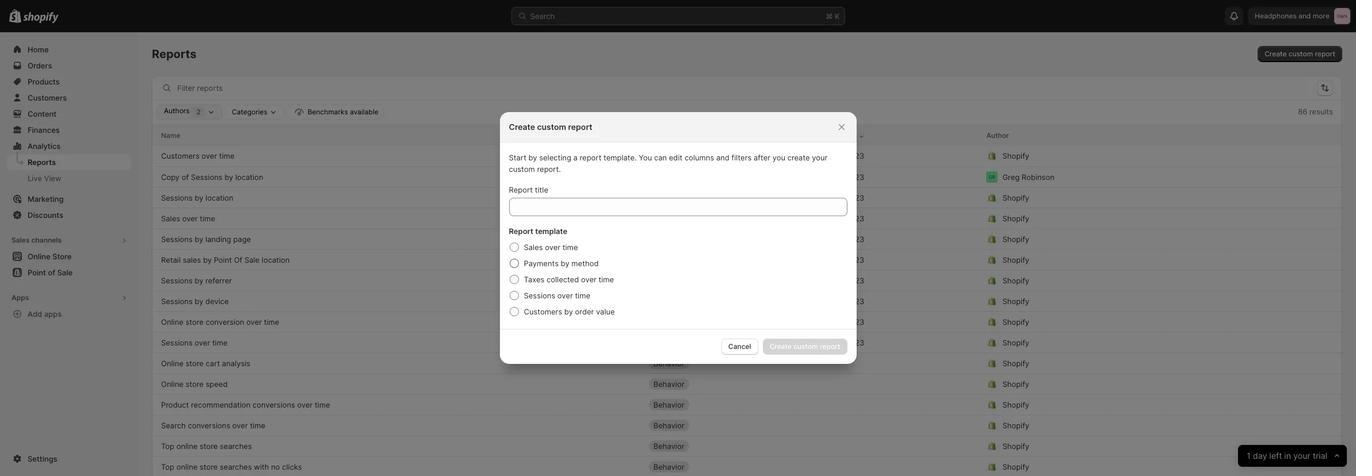 Task type: describe. For each thing, give the bounding box(es) containing it.
behavior cell for product recommendation conversions over time
[[649, 396, 809, 414]]

of
[[182, 172, 189, 182]]

top for top online store searches with no clicks
[[161, 463, 174, 472]]

sales cell
[[649, 209, 809, 228]]

create custom report button
[[1258, 46, 1343, 62]]

1 vertical spatial location
[[206, 193, 234, 202]]

shopify for 8th shopify cell from the bottom of the list of reports "table"
[[1003, 317, 1030, 327]]

channels
[[31, 236, 62, 245]]

10 oct 30, 2023 from the top
[[818, 338, 865, 347]]

last viewed button
[[818, 127, 866, 144]]

behavior for online store speed
[[654, 380, 685, 389]]

cancel
[[729, 343, 751, 351]]

9 oct from the top
[[818, 317, 831, 327]]

3 oct 30, 2023 from the top
[[818, 193, 865, 202]]

top online store searches with no clicks
[[161, 463, 302, 472]]

report for report title
[[509, 185, 533, 195]]

3 shopify cell from the top
[[987, 209, 1306, 228]]

category column header
[[649, 130, 809, 141]]

sessions by landing page link
[[161, 233, 251, 245]]

by for start by selecting a report template. you can edit columns and filters after you create your custom report.
[[529, 153, 537, 162]]

1 horizontal spatial conversions
[[253, 400, 295, 410]]

sales down sessions by location
[[161, 214, 180, 223]]

sessions over time link
[[161, 337, 228, 349]]

sales channels button
[[7, 233, 131, 249]]

row containing sessions by location
[[152, 187, 1343, 208]]

store for speed
[[186, 380, 204, 389]]

product
[[161, 400, 189, 410]]

cart
[[206, 359, 220, 368]]

customers by order value
[[524, 307, 615, 317]]

conversion
[[206, 317, 244, 327]]

7 2023 from the top
[[846, 276, 865, 285]]

behavior for top online store searches
[[654, 442, 685, 451]]

behavior for search conversions over time
[[654, 421, 685, 430]]

store down "top online store searches" link
[[200, 463, 218, 472]]

store for conversion
[[186, 317, 204, 327]]

4 shopify cell from the top
[[987, 230, 1306, 248]]

analysis
[[222, 359, 250, 368]]

your
[[812, 153, 828, 162]]

copy
[[161, 172, 180, 182]]

sales inside cell
[[654, 214, 673, 223]]

search for search conversions over time
[[161, 421, 186, 430]]

store down "search conversions over time" link at the bottom of the page
[[200, 442, 218, 451]]

sessions for sessions over time link
[[161, 338, 193, 347]]

product recommendation conversions over time
[[161, 400, 330, 410]]

greg
[[1003, 172, 1020, 182]]

10 oct from the top
[[818, 338, 831, 347]]

add apps
[[28, 310, 62, 319]]

order
[[575, 307, 594, 317]]

7 shopify cell from the top
[[987, 292, 1306, 311]]

copy of sessions by location
[[161, 172, 263, 182]]

Report title text field
[[509, 198, 848, 216]]

taxes
[[524, 275, 545, 284]]

payments by method
[[524, 259, 599, 268]]

by down customers over time link
[[225, 172, 233, 182]]

shopify for 7th shopify cell from the top
[[1003, 297, 1030, 306]]

sales inside create custom report dialog
[[524, 243, 543, 252]]

apps
[[12, 294, 29, 302]]

sales over time inside create custom report dialog
[[524, 243, 578, 252]]

report template
[[509, 227, 568, 236]]

15 shopify cell from the top
[[987, 458, 1306, 476]]

online store conversion over time link
[[161, 316, 279, 328]]

benchmarks available
[[308, 108, 379, 116]]

landing
[[206, 235, 231, 244]]

online store speed
[[161, 380, 228, 389]]

k
[[835, 12, 840, 21]]

search conversions over time
[[161, 421, 265, 430]]

12 shopify cell from the top
[[987, 396, 1306, 414]]

no
[[271, 463, 280, 472]]

row containing online store cart analysis
[[152, 353, 1343, 374]]

value
[[596, 307, 615, 317]]

7 30, from the top
[[833, 276, 844, 285]]

copy of sessions by location link
[[161, 171, 263, 183]]

by for sessions by device
[[195, 297, 203, 306]]

row containing search conversions over time
[[152, 415, 1343, 436]]

greg robinson image
[[987, 171, 998, 183]]

online store cart analysis link
[[161, 358, 250, 369]]

last viewed
[[818, 131, 858, 140]]

robinson
[[1022, 172, 1055, 182]]

by for payments by method
[[561, 259, 570, 268]]

sessions over time inside create custom report dialog
[[524, 291, 591, 300]]

speed
[[206, 380, 228, 389]]

cancel button
[[722, 339, 758, 355]]

4 oct 30, 2023 from the top
[[818, 214, 865, 223]]

top online store searches link
[[161, 441, 252, 452]]

online store cart analysis
[[161, 359, 250, 368]]

reports link
[[7, 154, 131, 170]]

discounts
[[28, 211, 63, 220]]

9 shopify cell from the top
[[987, 334, 1306, 352]]

3 oct from the top
[[818, 193, 831, 202]]

author button
[[987, 130, 1009, 141]]

report for report template
[[509, 227, 534, 236]]

row containing top online store searches
[[152, 436, 1343, 456]]

sales inside button
[[12, 236, 30, 245]]

sessions over time inside row
[[161, 338, 228, 347]]

customers for customers
[[654, 151, 692, 161]]

1 30, from the top
[[833, 151, 844, 161]]

10 30, from the top
[[833, 338, 844, 347]]

clicks
[[282, 463, 302, 472]]

settings link
[[7, 451, 131, 467]]

selecting
[[539, 153, 572, 162]]

add apps button
[[7, 306, 131, 322]]

online for online store cart analysis
[[161, 359, 184, 368]]

behavior for top online store searches with no clicks
[[654, 463, 685, 472]]

2 oct 30, 2023 from the top
[[818, 172, 865, 182]]

start by selecting a report template. you can edit columns and filters after you create your custom report.
[[509, 153, 828, 174]]

by for sessions by referrer
[[195, 276, 203, 285]]

4 30, from the top
[[833, 214, 844, 223]]

shopify for 7th shopify cell from the bottom of the list of reports "table"
[[1003, 338, 1030, 347]]

live
[[28, 174, 42, 183]]

device
[[206, 297, 229, 306]]

row containing sessions over time
[[152, 332, 1343, 353]]

taxes collected over time
[[524, 275, 614, 284]]

benchmarks available button
[[287, 105, 384, 120]]

create inside button
[[1265, 50, 1287, 58]]

sessions by device link
[[161, 296, 229, 307]]

8 oct 30, 2023 from the top
[[818, 297, 865, 306]]

name
[[161, 131, 180, 140]]

6 30, from the top
[[833, 255, 844, 265]]

sessions by landing page
[[161, 235, 251, 244]]

last
[[818, 131, 832, 140]]

4 2023 from the top
[[846, 214, 865, 223]]

row containing customers over time
[[152, 146, 1343, 166]]

shopify for sixth shopify cell from the bottom
[[1003, 359, 1030, 368]]

template
[[536, 227, 568, 236]]

behavior cell for search conversions over time
[[649, 416, 809, 435]]

payments
[[524, 259, 559, 268]]

shopify for 15th shopify cell from the top of the list of reports "table"
[[1003, 463, 1030, 472]]

behavior for product recommendation conversions over time
[[654, 400, 685, 410]]

template.
[[604, 153, 637, 162]]

6 oct 30, 2023 from the top
[[818, 255, 865, 265]]

available
[[350, 108, 379, 116]]

create custom report inside button
[[1265, 50, 1336, 58]]

86
[[1299, 107, 1308, 116]]

6 2023 from the top
[[846, 255, 865, 265]]

86 results
[[1299, 107, 1334, 116]]

row containing online store conversion over time
[[152, 311, 1343, 332]]

behavior cell for online store cart analysis
[[649, 354, 809, 373]]

3 2023 from the top
[[846, 193, 865, 202]]

author
[[987, 131, 1009, 140]]

and
[[717, 153, 730, 162]]

row containing sessions by landing page
[[152, 229, 1343, 249]]

report inside start by selecting a report template. you can edit columns and filters after you create your custom report.
[[580, 153, 602, 162]]

retail sales by point of sale location
[[161, 255, 290, 265]]

product recommendation conversions over time link
[[161, 399, 330, 411]]

top online store searches
[[161, 442, 252, 451]]

1 vertical spatial reports
[[28, 158, 56, 167]]

shopify for third shopify cell from the bottom of the list of reports "table"
[[1003, 421, 1030, 430]]

row containing sessions by referrer
[[152, 270, 1343, 291]]

report.
[[537, 165, 561, 174]]

customers for customers by order value
[[524, 307, 563, 317]]

of
[[234, 255, 242, 265]]



Task type: locate. For each thing, give the bounding box(es) containing it.
conversions right recommendation
[[253, 400, 295, 410]]

2 horizontal spatial custom
[[1289, 50, 1314, 58]]

after
[[754, 153, 771, 162]]

1 vertical spatial report
[[568, 122, 593, 132]]

2 online from the top
[[161, 359, 184, 368]]

2 top from the top
[[161, 463, 174, 472]]

sessions over time up "online store cart analysis" link
[[161, 338, 228, 347]]

shopify for sixth shopify cell from the top of the list of reports "table"
[[1003, 276, 1030, 285]]

customers for customers over time
[[161, 151, 200, 161]]

0 vertical spatial online
[[161, 317, 184, 327]]

cell
[[649, 313, 809, 331], [649, 334, 809, 352], [818, 354, 978, 373], [818, 375, 978, 393]]

title
[[535, 185, 549, 195]]

customers over time link
[[161, 150, 235, 162]]

3 30, from the top
[[833, 193, 844, 202]]

top for top online store searches
[[161, 442, 174, 451]]

sale
[[245, 255, 260, 265]]

3 behavior from the top
[[654, 400, 685, 410]]

0 horizontal spatial sessions over time
[[161, 338, 228, 347]]

create
[[788, 153, 810, 162]]

list of reports table
[[152, 125, 1343, 477]]

0 vertical spatial create custom report
[[1265, 50, 1336, 58]]

0 vertical spatial sales over time
[[161, 214, 215, 223]]

top down product
[[161, 442, 174, 451]]

3 row from the top
[[152, 166, 1343, 187]]

2 vertical spatial report
[[580, 153, 602, 162]]

customers right you
[[654, 151, 692, 161]]

2 shopify from the top
[[1003, 193, 1030, 202]]

2 2023 from the top
[[846, 172, 865, 182]]

sessions up online store cart analysis
[[161, 338, 193, 347]]

sessions for sessions by referrer link
[[161, 276, 193, 285]]

store for cart
[[186, 359, 204, 368]]

view
[[44, 174, 61, 183]]

1 vertical spatial report
[[509, 227, 534, 236]]

row containing sessions by device
[[152, 291, 1343, 311]]

online for online store conversion over time
[[161, 317, 184, 327]]

report inside button
[[1316, 50, 1336, 58]]

1 vertical spatial create custom report
[[509, 122, 593, 132]]

row containing name
[[152, 125, 1343, 146]]

custom
[[1289, 50, 1314, 58], [537, 122, 566, 132], [509, 165, 535, 174]]

online up sessions over time link
[[161, 317, 184, 327]]

1 2023 from the top
[[846, 151, 865, 161]]

sales over time down sessions by location link
[[161, 214, 215, 223]]

sessions by location
[[161, 193, 234, 202]]

top
[[161, 442, 174, 451], [161, 463, 174, 472]]

1 behavior cell from the top
[[649, 354, 809, 373]]

5 row from the top
[[152, 208, 1343, 229]]

2 behavior cell from the top
[[649, 375, 809, 393]]

1 searches from the top
[[220, 442, 252, 451]]

sales over time link
[[161, 213, 215, 224]]

1 horizontal spatial custom
[[537, 122, 566, 132]]

6 shopify from the top
[[1003, 276, 1030, 285]]

1 vertical spatial searches
[[220, 463, 252, 472]]

by left referrer
[[195, 276, 203, 285]]

4 row from the top
[[152, 187, 1343, 208]]

customers inside create custom report dialog
[[524, 307, 563, 317]]

5 oct from the top
[[818, 235, 831, 244]]

sales left channels
[[12, 236, 30, 245]]

1 vertical spatial sessions over time
[[161, 338, 228, 347]]

13 row from the top
[[152, 374, 1343, 394]]

over
[[202, 151, 217, 161], [182, 214, 198, 223], [545, 243, 561, 252], [581, 275, 597, 284], [558, 291, 573, 300], [246, 317, 262, 327], [195, 338, 210, 347], [297, 400, 313, 410], [232, 421, 248, 430]]

behavior cell for online store speed
[[649, 375, 809, 393]]

apps
[[44, 310, 62, 319]]

point
[[214, 255, 232, 265]]

14 row from the top
[[152, 394, 1343, 415]]

4 oct from the top
[[818, 214, 831, 223]]

sessions down retail
[[161, 276, 193, 285]]

sessions for sessions by location link
[[161, 193, 193, 202]]

search
[[530, 12, 555, 21], [161, 421, 186, 430]]

2 vertical spatial location
[[262, 255, 290, 265]]

online for top online store searches with no clicks
[[177, 463, 198, 472]]

online for top online store searches
[[177, 442, 198, 451]]

4 shopify from the top
[[1003, 235, 1030, 244]]

0 horizontal spatial custom
[[509, 165, 535, 174]]

0 horizontal spatial create custom report
[[509, 122, 593, 132]]

create custom report dialog
[[0, 112, 1357, 364]]

2 oct from the top
[[818, 172, 831, 182]]

shopify for 5th shopify cell from the bottom
[[1003, 380, 1030, 389]]

online for online store speed
[[161, 380, 184, 389]]

5 oct 30, 2023 from the top
[[818, 235, 865, 244]]

15 shopify from the top
[[1003, 463, 1030, 472]]

13 shopify from the top
[[1003, 421, 1030, 430]]

6 oct from the top
[[818, 255, 831, 265]]

by inside start by selecting a report template. you can edit columns and filters after you create your custom report.
[[529, 153, 537, 162]]

shopify for 11th shopify cell from the bottom of the list of reports "table"
[[1003, 255, 1030, 265]]

sales
[[183, 255, 201, 265]]

online store conversion over time
[[161, 317, 279, 327]]

14 shopify cell from the top
[[987, 437, 1306, 456]]

5 30, from the top
[[833, 235, 844, 244]]

shopify for fourth shopify cell from the bottom of the list of reports "table"
[[1003, 400, 1030, 410]]

sessions for the sessions by device link at left bottom
[[161, 297, 193, 306]]

6 row from the top
[[152, 229, 1343, 249]]

sales channels
[[12, 236, 62, 245]]

online
[[161, 317, 184, 327], [161, 359, 184, 368], [161, 380, 184, 389]]

sessions up retail
[[161, 235, 193, 244]]

6 shopify cell from the top
[[987, 271, 1306, 290]]

0 horizontal spatial reports
[[28, 158, 56, 167]]

5 2023 from the top
[[846, 235, 865, 244]]

⌘ k
[[826, 12, 840, 21]]

customers cell
[[649, 147, 809, 165]]

shopify
[[1003, 151, 1030, 161], [1003, 193, 1030, 202], [1003, 214, 1030, 223], [1003, 235, 1030, 244], [1003, 255, 1030, 265], [1003, 276, 1030, 285], [1003, 297, 1030, 306], [1003, 317, 1030, 327], [1003, 338, 1030, 347], [1003, 359, 1030, 368], [1003, 380, 1030, 389], [1003, 400, 1030, 410], [1003, 421, 1030, 430], [1003, 442, 1030, 451], [1003, 463, 1030, 472]]

start
[[509, 153, 527, 162]]

5 shopify cell from the top
[[987, 251, 1306, 269]]

behavior
[[654, 359, 685, 368], [654, 380, 685, 389], [654, 400, 685, 410], [654, 421, 685, 430], [654, 442, 685, 451], [654, 463, 685, 472]]

sales over time inside list of reports "table"
[[161, 214, 215, 223]]

analytics link
[[7, 138, 131, 154]]

recommendation
[[191, 400, 251, 410]]

2023
[[846, 151, 865, 161], [846, 172, 865, 182], [846, 193, 865, 202], [846, 214, 865, 223], [846, 235, 865, 244], [846, 255, 865, 265], [846, 276, 865, 285], [846, 297, 865, 306], [846, 317, 865, 327], [846, 338, 865, 347]]

discounts link
[[7, 207, 131, 223]]

2 online from the top
[[177, 463, 198, 472]]

results
[[1310, 107, 1334, 116]]

row containing retail sales by point of sale location
[[152, 249, 1343, 270]]

13 shopify cell from the top
[[987, 416, 1306, 435]]

1 vertical spatial sales over time
[[524, 243, 578, 252]]

30,
[[833, 151, 844, 161], [833, 172, 844, 182], [833, 193, 844, 202], [833, 214, 844, 223], [833, 235, 844, 244], [833, 255, 844, 265], [833, 276, 844, 285], [833, 297, 844, 306], [833, 317, 844, 327], [833, 338, 844, 347]]

7 oct 30, 2023 from the top
[[818, 276, 865, 285]]

searches for top online store searches
[[220, 442, 252, 451]]

10 shopify from the top
[[1003, 359, 1030, 368]]

oct 30, 2023
[[818, 151, 865, 161], [818, 172, 865, 182], [818, 193, 865, 202], [818, 214, 865, 223], [818, 235, 865, 244], [818, 255, 865, 265], [818, 276, 865, 285], [818, 297, 865, 306], [818, 317, 865, 327], [818, 338, 865, 347]]

conversions up "top online store searches" link
[[188, 421, 230, 430]]

row containing online store speed
[[152, 374, 1343, 394]]

1 vertical spatial create
[[509, 122, 535, 132]]

sessions down sessions by referrer link
[[161, 297, 193, 306]]

1 shopify cell from the top
[[987, 147, 1306, 165]]

by up collected
[[561, 259, 570, 268]]

create
[[1265, 50, 1287, 58], [509, 122, 535, 132]]

sessions right of
[[191, 172, 223, 182]]

shopify for 15th shopify cell from the bottom of the list of reports "table"
[[1003, 151, 1030, 161]]

11 shopify from the top
[[1003, 380, 1030, 389]]

by for customers by order value
[[565, 307, 573, 317]]

by left order
[[565, 307, 573, 317]]

sales down acquisition
[[654, 214, 673, 223]]

17 row from the top
[[152, 456, 1343, 477]]

row containing top online store searches with no clicks
[[152, 456, 1343, 477]]

report title
[[509, 185, 549, 195]]

0 horizontal spatial sales over time
[[161, 214, 215, 223]]

report
[[509, 185, 533, 195], [509, 227, 534, 236]]

store left speed
[[186, 380, 204, 389]]

location
[[235, 172, 263, 182], [206, 193, 234, 202], [262, 255, 290, 265]]

search inside list of reports "table"
[[161, 421, 186, 430]]

sessions down taxes
[[524, 291, 556, 300]]

method
[[572, 259, 599, 268]]

behavior cell for top online store searches with no clicks
[[649, 458, 809, 476]]

1 horizontal spatial sessions over time
[[524, 291, 591, 300]]

store up sessions over time link
[[186, 317, 204, 327]]

8 oct from the top
[[818, 297, 831, 306]]

report left template at top
[[509, 227, 534, 236]]

0 vertical spatial report
[[1316, 50, 1336, 58]]

sales
[[161, 214, 180, 223], [654, 214, 673, 223], [12, 236, 30, 245], [524, 243, 543, 252]]

2 report from the top
[[509, 227, 534, 236]]

create custom report inside dialog
[[509, 122, 593, 132]]

by up sales over time link
[[195, 193, 203, 202]]

1 horizontal spatial customers
[[524, 307, 563, 317]]

live view
[[28, 174, 61, 183]]

4 behavior from the top
[[654, 421, 685, 430]]

behavior cell for top online store searches
[[649, 437, 809, 456]]

shopify image
[[23, 12, 59, 23]]

0 vertical spatial online
[[177, 442, 198, 451]]

searches for top online store searches with no clicks
[[220, 463, 252, 472]]

11 row from the top
[[152, 332, 1343, 353]]

1 horizontal spatial create
[[1265, 50, 1287, 58]]

9 2023 from the top
[[846, 317, 865, 327]]

15 row from the top
[[152, 415, 1343, 436]]

conversions
[[253, 400, 295, 410], [188, 421, 230, 430]]

online up online store speed
[[161, 359, 184, 368]]

0 vertical spatial custom
[[1289, 50, 1314, 58]]

12 shopify from the top
[[1003, 400, 1030, 410]]

1 oct 30, 2023 from the top
[[818, 151, 865, 161]]

customers down taxes
[[524, 307, 563, 317]]

5 shopify from the top
[[1003, 255, 1030, 265]]

0 horizontal spatial customers
[[161, 151, 200, 161]]

apps button
[[7, 290, 131, 306]]

report left the title
[[509, 185, 533, 195]]

online down "search conversions over time" link at the bottom of the page
[[177, 442, 198, 451]]

acquisition cell
[[649, 189, 809, 207]]

shopify for 13th shopify cell from the bottom of the list of reports "table"
[[1003, 214, 1030, 223]]

9 30, from the top
[[833, 317, 844, 327]]

row containing sales over time
[[152, 208, 1343, 229]]

4 behavior cell from the top
[[649, 416, 809, 435]]

create inside dialog
[[509, 122, 535, 132]]

1 vertical spatial online
[[161, 359, 184, 368]]

2 30, from the top
[[833, 172, 844, 182]]

add
[[28, 310, 42, 319]]

store left cart
[[186, 359, 204, 368]]

collected
[[547, 275, 579, 284]]

6 behavior from the top
[[654, 463, 685, 472]]

sessions over time down collected
[[524, 291, 591, 300]]

custom inside start by selecting a report template. you can edit columns and filters after you create your custom report.
[[509, 165, 535, 174]]

shopify for 14th shopify cell from the bottom of the list of reports "table"
[[1003, 193, 1030, 202]]

viewed
[[834, 131, 858, 140]]

time
[[219, 151, 235, 161], [200, 214, 215, 223], [563, 243, 578, 252], [599, 275, 614, 284], [575, 291, 591, 300], [264, 317, 279, 327], [212, 338, 228, 347], [315, 400, 330, 410], [250, 421, 265, 430]]

benchmarks
[[308, 108, 348, 116]]

7 shopify from the top
[[1003, 297, 1030, 306]]

behavior for online store cart analysis
[[654, 359, 685, 368]]

sessions down copy
[[161, 193, 193, 202]]

by right the start
[[529, 153, 537, 162]]

2 vertical spatial custom
[[509, 165, 535, 174]]

1 vertical spatial conversions
[[188, 421, 230, 430]]

5 behavior from the top
[[654, 442, 685, 451]]

top down "top online store searches" link
[[161, 463, 174, 472]]

10 2023 from the top
[[846, 338, 865, 347]]

by left device
[[195, 297, 203, 306]]

8 shopify cell from the top
[[987, 313, 1306, 331]]

1 vertical spatial top
[[161, 463, 174, 472]]

home link
[[7, 41, 131, 58]]

sessions by location link
[[161, 192, 234, 203]]

1 vertical spatial search
[[161, 421, 186, 430]]

0 horizontal spatial create
[[509, 122, 535, 132]]

filters
[[732, 153, 752, 162]]

shopify for 4th shopify cell from the top of the list of reports "table"
[[1003, 235, 1030, 244]]

custom inside button
[[1289, 50, 1314, 58]]

8 shopify from the top
[[1003, 317, 1030, 327]]

⌘
[[826, 12, 833, 21]]

page
[[233, 235, 251, 244]]

2 row from the top
[[152, 146, 1343, 166]]

3 online from the top
[[161, 380, 184, 389]]

1 behavior from the top
[[654, 359, 685, 368]]

2 behavior from the top
[[654, 380, 685, 389]]

row containing product recommendation conversions over time
[[152, 394, 1343, 415]]

oct
[[818, 151, 831, 161], [818, 172, 831, 182], [818, 193, 831, 202], [818, 214, 831, 223], [818, 235, 831, 244], [818, 255, 831, 265], [818, 276, 831, 285], [818, 297, 831, 306], [818, 317, 831, 327], [818, 338, 831, 347]]

16 row from the top
[[152, 436, 1343, 456]]

1 horizontal spatial create custom report
[[1265, 50, 1336, 58]]

14 shopify from the top
[[1003, 442, 1030, 451]]

customers inside cell
[[654, 151, 692, 161]]

1 oct from the top
[[818, 151, 831, 161]]

online
[[177, 442, 198, 451], [177, 463, 198, 472]]

0 horizontal spatial conversions
[[188, 421, 230, 430]]

0 vertical spatial search
[[530, 12, 555, 21]]

0 vertical spatial report
[[509, 185, 533, 195]]

search for search
[[530, 12, 555, 21]]

7 oct from the top
[[818, 276, 831, 285]]

1 horizontal spatial sales over time
[[524, 243, 578, 252]]

1 top from the top
[[161, 442, 174, 451]]

2 shopify cell from the top
[[987, 189, 1306, 207]]

you
[[639, 153, 652, 162]]

searches left with
[[220, 463, 252, 472]]

sessions by referrer link
[[161, 275, 232, 286]]

by left point
[[203, 255, 212, 265]]

behavior cell
[[649, 354, 809, 373], [649, 375, 809, 393], [649, 396, 809, 414], [649, 416, 809, 435], [649, 437, 809, 456], [649, 458, 809, 476]]

10 shopify cell from the top
[[987, 354, 1306, 373]]

sales down report template
[[524, 243, 543, 252]]

9 row from the top
[[152, 291, 1343, 311]]

9 shopify from the top
[[1003, 338, 1030, 347]]

0 vertical spatial searches
[[220, 442, 252, 451]]

sessions for sessions by landing page link
[[161, 235, 193, 244]]

11 shopify cell from the top
[[987, 375, 1306, 393]]

sessions
[[191, 172, 223, 182], [161, 193, 193, 202], [161, 235, 193, 244], [161, 276, 193, 285], [524, 291, 556, 300], [161, 297, 193, 306], [161, 338, 193, 347]]

searches
[[220, 442, 252, 451], [220, 463, 252, 472]]

1 row from the top
[[152, 125, 1343, 146]]

9 oct 30, 2023 from the top
[[818, 317, 865, 327]]

1 horizontal spatial search
[[530, 12, 555, 21]]

8 30, from the top
[[833, 297, 844, 306]]

0 vertical spatial top
[[161, 442, 174, 451]]

searches up the top online store searches with no clicks link
[[220, 442, 252, 451]]

home
[[28, 45, 49, 54]]

by for sessions by location
[[195, 193, 203, 202]]

0 vertical spatial create
[[1265, 50, 1287, 58]]

greg robinson
[[1003, 172, 1055, 182]]

1 shopify from the top
[[1003, 151, 1030, 161]]

by left landing
[[195, 235, 203, 244]]

settings
[[28, 455, 57, 464]]

0 vertical spatial conversions
[[253, 400, 295, 410]]

a
[[574, 153, 578, 162]]

1 vertical spatial custom
[[537, 122, 566, 132]]

8 row from the top
[[152, 270, 1343, 291]]

online down "top online store searches" link
[[177, 463, 198, 472]]

online up product
[[161, 380, 184, 389]]

0 vertical spatial location
[[235, 172, 263, 182]]

1 report from the top
[[509, 185, 533, 195]]

sales over time down template at top
[[524, 243, 578, 252]]

sessions by device
[[161, 297, 229, 306]]

2 vertical spatial online
[[161, 380, 184, 389]]

customers up of
[[161, 151, 200, 161]]

2 horizontal spatial customers
[[654, 151, 692, 161]]

sessions by referrer
[[161, 276, 232, 285]]

0 vertical spatial reports
[[152, 47, 197, 61]]

by for sessions by landing page
[[195, 235, 203, 244]]

8 2023 from the top
[[846, 297, 865, 306]]

can
[[654, 153, 667, 162]]

sessions inside create custom report dialog
[[524, 291, 556, 300]]

retail
[[161, 255, 181, 265]]

row
[[152, 125, 1343, 146], [152, 146, 1343, 166], [152, 166, 1343, 187], [152, 187, 1343, 208], [152, 208, 1343, 229], [152, 229, 1343, 249], [152, 249, 1343, 270], [152, 270, 1343, 291], [152, 291, 1343, 311], [152, 311, 1343, 332], [152, 332, 1343, 353], [152, 353, 1343, 374], [152, 374, 1343, 394], [152, 394, 1343, 415], [152, 415, 1343, 436], [152, 436, 1343, 456], [152, 456, 1343, 477]]

customers over time
[[161, 151, 235, 161]]

1 vertical spatial online
[[177, 463, 198, 472]]

7 row from the top
[[152, 249, 1343, 270]]

12 row from the top
[[152, 353, 1343, 374]]

0 vertical spatial sessions over time
[[524, 291, 591, 300]]

search conversions over time link
[[161, 420, 265, 431]]

0 horizontal spatial search
[[161, 421, 186, 430]]

3 shopify from the top
[[1003, 214, 1030, 223]]

online store speed link
[[161, 378, 228, 390]]

1 horizontal spatial reports
[[152, 47, 197, 61]]

customers
[[161, 151, 200, 161], [654, 151, 692, 161], [524, 307, 563, 317]]

greg robinson cell
[[987, 168, 1306, 186]]

row containing copy of sessions by location
[[152, 166, 1343, 187]]

3 behavior cell from the top
[[649, 396, 809, 414]]

with
[[254, 463, 269, 472]]

edit
[[669, 153, 683, 162]]

shopify cell
[[987, 147, 1306, 165], [987, 189, 1306, 207], [987, 209, 1306, 228], [987, 230, 1306, 248], [987, 251, 1306, 269], [987, 271, 1306, 290], [987, 292, 1306, 311], [987, 313, 1306, 331], [987, 334, 1306, 352], [987, 354, 1306, 373], [987, 375, 1306, 393], [987, 396, 1306, 414], [987, 416, 1306, 435], [987, 437, 1306, 456], [987, 458, 1306, 476]]

shopify for second shopify cell from the bottom
[[1003, 442, 1030, 451]]



Task type: vqa. For each thing, say whether or not it's contained in the screenshot.


